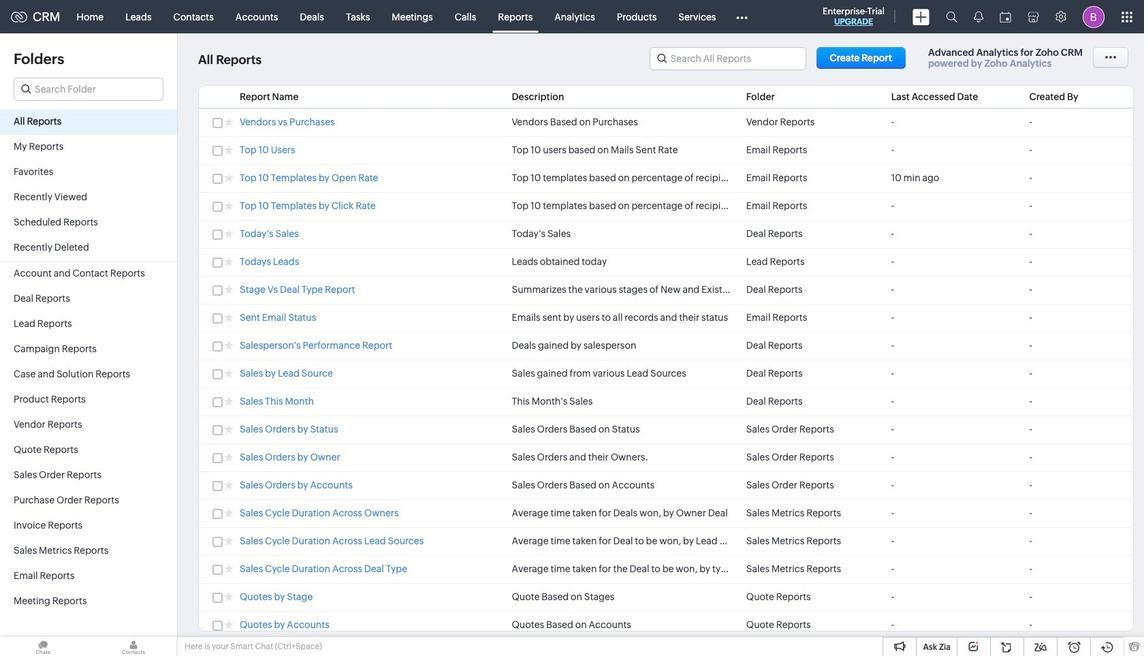 Task type: locate. For each thing, give the bounding box(es) containing it.
create menu element
[[905, 0, 938, 33]]

Other Modules field
[[728, 6, 757, 28]]

search element
[[938, 0, 966, 33]]

Search Folder text field
[[14, 78, 163, 100]]

calendar image
[[1000, 11, 1012, 22]]

Search All Reports text field
[[651, 48, 806, 70]]

search image
[[947, 11, 958, 22]]



Task type: vqa. For each thing, say whether or not it's contained in the screenshot.
Signals image in the top right of the page
yes



Task type: describe. For each thing, give the bounding box(es) containing it.
contacts image
[[91, 637, 177, 656]]

signals image
[[975, 11, 984, 22]]

profile element
[[1075, 0, 1114, 33]]

logo image
[[11, 11, 27, 22]]

profile image
[[1084, 6, 1105, 28]]

signals element
[[966, 0, 992, 33]]

chats image
[[0, 637, 86, 656]]

create menu image
[[913, 9, 930, 25]]



